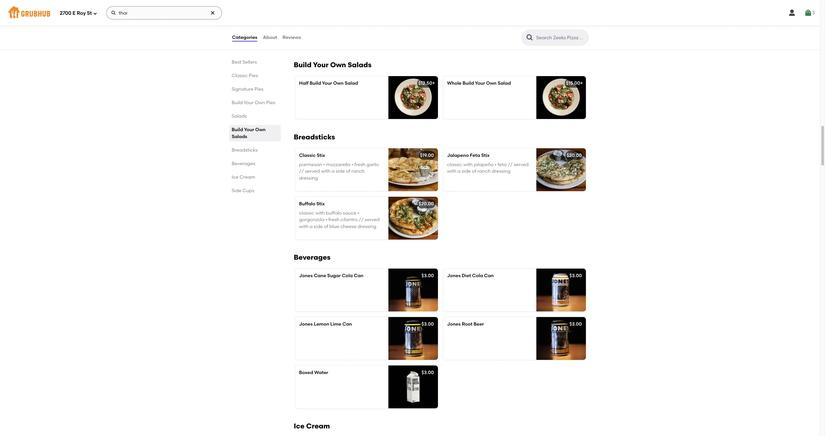 Task type: describe. For each thing, give the bounding box(es) containing it.
of inside parmesan •  mozzarella • fresh garlic // served with a side of ranch dressing
[[346, 169, 350, 175]]

sauce
[[343, 211, 356, 216]]

pies for signature pies
[[255, 87, 264, 92]]

+ for $12.50
[[432, 81, 435, 86]]

0 vertical spatial breadsticks
[[294, 133, 335, 141]]

can for jones diet cola can
[[484, 273, 494, 279]]

salad for half build your own salad
[[345, 81, 358, 86]]

ranch inside classic with jalapeño  •  feta // served with a side of ranch dressing
[[477, 169, 491, 175]]

side cups tab
[[232, 188, 278, 195]]

cilantro
[[341, 217, 358, 223]]

// inside classic with jalapeño  •  feta // served with a side of ranch dressing
[[508, 162, 513, 168]]

build your own salads tab
[[232, 126, 278, 140]]

with down gorgonzola
[[299, 224, 308, 230]]

2700 e roy st
[[60, 10, 92, 16]]

2 vertical spatial pies
[[266, 100, 275, 106]]

jones for jones diet cola can
[[447, 273, 461, 279]]

salads tab
[[232, 113, 278, 120]]

salad for whole build your own salad
[[498, 81, 511, 86]]

1 vertical spatial salads
[[232, 114, 247, 119]]

$19.00
[[420, 153, 434, 158]]

search icon image
[[526, 34, 534, 42]]

your up half build your own salad
[[313, 61, 328, 69]]

1 horizontal spatial svg image
[[788, 9, 796, 17]]

ice inside "tab"
[[232, 175, 238, 180]]

main navigation navigation
[[0, 0, 820, 26]]

• right 'parmesan'
[[323, 162, 325, 168]]

jones cane sugar cola can image
[[388, 269, 438, 312]]

jones root beer
[[447, 322, 484, 328]]

jones diet cola can
[[447, 273, 494, 279]]

jones for jones cane sugar cola can
[[299, 273, 313, 279]]

// inside classic with buffalo sauce  • gorgonzola  •  fresh cilantro // served with a side of blue cheese dressing
[[359, 217, 364, 223]]

st
[[87, 10, 92, 16]]

classic pies
[[232, 73, 258, 79]]

cheese
[[340, 224, 356, 230]]

boxed water image
[[388, 366, 438, 409]]

best
[[232, 59, 241, 65]]

served inside classic with buffalo sauce  • gorgonzola  •  fresh cilantro // served with a side of blue cheese dressing
[[365, 217, 380, 223]]

ranch inside parmesan •  mozzarella • fresh garlic // served with a side of ranch dressing
[[351, 169, 365, 175]]

side
[[232, 188, 241, 194]]

3
[[812, 10, 815, 15]]

jalapeño
[[474, 162, 494, 168]]

served inside parmesan •  mozzarella • fresh garlic // served with a side of ranch dressing
[[305, 169, 320, 175]]

of inside classic with jalapeño  •  feta // served with a side of ranch dressing
[[472, 169, 476, 175]]

$3.00 for lime
[[422, 322, 434, 328]]

$3.00 for beer
[[569, 322, 582, 328]]

$3.00 for sugar
[[422, 273, 434, 279]]

jalapeno feta stix image
[[536, 149, 586, 191]]

served inside classic with jalapeño  •  feta // served with a side of ranch dressing
[[514, 162, 529, 168]]

roy
[[77, 10, 86, 16]]

beverages inside tab
[[232, 161, 255, 167]]

18th green image
[[388, 4, 438, 47]]

your down "salads" tab
[[244, 127, 254, 133]]

breadsticks tab
[[232, 147, 278, 154]]

categories button
[[232, 26, 258, 50]]

1 vertical spatial beverages
[[294, 254, 330, 262]]

side cups
[[232, 188, 254, 194]]

parmesan
[[299, 162, 322, 168]]

classic for classic with jalapeño  •  feta // served with a side of ranch dressing
[[447, 162, 462, 168]]

half build your own salad image
[[388, 76, 438, 119]]

classic with jalapeño  •  feta // served with a side of ranch dressing
[[447, 162, 529, 175]]

classic stix image
[[388, 149, 438, 191]]

with up gorgonzola
[[315, 211, 325, 216]]

classic for classic with buffalo sauce  • gorgonzola  •  fresh cilantro // served with a side of blue cheese dressing
[[299, 211, 314, 216]]

jones for jones lemon lime can
[[299, 322, 313, 328]]

• right mozzarella
[[351, 162, 353, 168]]

classic with buffalo sauce  • gorgonzola  •  fresh cilantro // served with a side of blue cheese dressing
[[299, 211, 380, 230]]

your down the signature pies
[[244, 100, 254, 106]]

classic for classic stix
[[299, 153, 316, 158]]

side inside classic with buffalo sauce  • gorgonzola  •  fresh cilantro // served with a side of blue cheese dressing
[[314, 224, 323, 230]]

buffalo stix image
[[388, 197, 438, 240]]

root
[[462, 322, 472, 328]]

// inside parmesan •  mozzarella • fresh garlic // served with a side of ranch dressing
[[299, 169, 304, 175]]

Search for food, convenience, alcohol... search field
[[106, 6, 222, 19]]

$15.00
[[566, 81, 580, 86]]

build inside build your own salads tab
[[232, 127, 243, 133]]

3 button
[[804, 7, 815, 19]]

boxed water
[[299, 370, 328, 376]]

diet
[[462, 273, 471, 279]]

ice cream tab
[[232, 174, 278, 181]]

dressing inside classic with jalapeño  •  feta // served with a side of ranch dressing
[[492, 169, 510, 175]]

build up half
[[294, 61, 312, 69]]

reviews
[[283, 35, 301, 40]]

signature
[[232, 87, 253, 92]]

about button
[[263, 26, 277, 50]]

your right half
[[322, 81, 332, 86]]

signature pies tab
[[232, 86, 278, 93]]

feta
[[470, 153, 480, 158]]

0 horizontal spatial svg image
[[93, 11, 97, 15]]

2 cola from the left
[[472, 273, 483, 279]]



Task type: locate. For each thing, give the bounding box(es) containing it.
2 ranch from the left
[[477, 169, 491, 175]]

$20.00 for classic with buffalo sauce  • gorgonzola  •  fresh cilantro // served with a side of blue cheese dressing
[[419, 201, 434, 207]]

1 vertical spatial classic
[[299, 153, 316, 158]]

build your own salads down "salads" tab
[[232, 127, 266, 140]]

beer
[[474, 322, 484, 328]]

best sellers tab
[[232, 59, 278, 66]]

can right lime
[[342, 322, 352, 328]]

1 horizontal spatial cola
[[472, 273, 483, 279]]

side inside parmesan •  mozzarella • fresh garlic // served with a side of ranch dressing
[[336, 169, 345, 175]]

can right diet
[[484, 273, 494, 279]]

buffalo
[[326, 211, 342, 216]]

can for jones lemon lime can
[[342, 322, 352, 328]]

stix for $20.00
[[316, 201, 325, 207]]

2 salad from the left
[[498, 81, 511, 86]]

classic up 'parmesan'
[[299, 153, 316, 158]]

feta
[[498, 162, 507, 168]]

1 horizontal spatial //
[[359, 217, 364, 223]]

whole
[[447, 81, 461, 86]]

0 horizontal spatial build your own salads
[[232, 127, 266, 140]]

side
[[336, 169, 345, 175], [462, 169, 471, 175], [314, 224, 323, 230]]

0 vertical spatial ice
[[232, 175, 238, 180]]

beverages up cane
[[294, 254, 330, 262]]

jones left diet
[[447, 273, 461, 279]]

svg image
[[804, 9, 812, 17], [111, 10, 116, 16], [93, 11, 97, 15]]

classic
[[232, 73, 248, 79], [299, 153, 316, 158]]

1 horizontal spatial fresh
[[354, 162, 365, 168]]

0 horizontal spatial side
[[314, 224, 323, 230]]

salads
[[348, 61, 371, 69], [232, 114, 247, 119], [232, 134, 247, 140]]

a inside classic with buffalo sauce  • gorgonzola  •  fresh cilantro // served with a side of blue cheese dressing
[[310, 224, 313, 230]]

0 vertical spatial //
[[508, 162, 513, 168]]

0 horizontal spatial a
[[310, 224, 313, 230]]

build your own pies
[[232, 100, 275, 106]]

breadsticks
[[294, 133, 335, 141], [232, 148, 258, 153]]

1 horizontal spatial dressing
[[358, 224, 376, 230]]

ice cream inside the ice cream "tab"
[[232, 175, 255, 180]]

dressing right cheese
[[358, 224, 376, 230]]

$3.00
[[422, 273, 434, 279], [569, 273, 582, 279], [422, 322, 434, 328], [569, 322, 582, 328], [422, 370, 434, 376]]

categories
[[232, 35, 257, 40]]

1 ranch from the left
[[351, 169, 365, 175]]

1 vertical spatial pies
[[255, 87, 264, 92]]

of
[[346, 169, 350, 175], [472, 169, 476, 175], [324, 224, 328, 230]]

jones diet cola can image
[[536, 269, 586, 312]]

classic up signature
[[232, 73, 248, 79]]

0 vertical spatial $20.00
[[567, 153, 582, 158]]

build right half
[[310, 81, 321, 86]]

about
[[263, 35, 277, 40]]

of down mozzarella
[[346, 169, 350, 175]]

0 horizontal spatial breadsticks
[[232, 148, 258, 153]]

1 horizontal spatial salad
[[498, 81, 511, 86]]

1 horizontal spatial cream
[[306, 423, 330, 431]]

with
[[463, 162, 473, 168], [321, 169, 330, 175], [447, 169, 456, 175], [315, 211, 325, 216], [299, 224, 308, 230]]

0 vertical spatial classic
[[232, 73, 248, 79]]

1 horizontal spatial +
[[580, 81, 583, 86]]

jones lemon lime can
[[299, 322, 352, 328]]

your
[[313, 61, 328, 69], [322, 81, 332, 86], [475, 81, 485, 86], [244, 100, 254, 106], [244, 127, 254, 133]]

cola
[[342, 273, 353, 279], [472, 273, 483, 279]]

ice
[[232, 175, 238, 180], [294, 423, 304, 431]]

dressing
[[492, 169, 510, 175], [299, 176, 318, 181], [358, 224, 376, 230]]

$20.00 for classic with jalapeño  •  feta // served with a side of ranch dressing
[[567, 153, 582, 158]]

build your own pies tab
[[232, 99, 278, 106]]

pies down signature pies tab on the top left
[[266, 100, 275, 106]]

1 horizontal spatial beverages
[[294, 254, 330, 262]]

classic for classic pies
[[232, 73, 248, 79]]

jones for jones root beer
[[447, 322, 461, 328]]

a inside classic with jalapeño  •  feta // served with a side of ranch dressing
[[458, 169, 461, 175]]

1 vertical spatial breadsticks
[[232, 148, 258, 153]]

jones
[[299, 273, 313, 279], [447, 273, 461, 279], [299, 322, 313, 328], [447, 322, 461, 328]]

2 horizontal spatial dressing
[[492, 169, 510, 175]]

•
[[323, 162, 325, 168], [351, 162, 353, 168], [495, 162, 497, 168], [358, 211, 359, 216], [326, 217, 327, 223]]

0 vertical spatial build your own salads
[[294, 61, 371, 69]]

beverages tab
[[232, 161, 278, 167]]

served
[[514, 162, 529, 168], [305, 169, 320, 175], [365, 217, 380, 223]]

pies inside tab
[[255, 87, 264, 92]]

pies up build your own pies tab
[[255, 87, 264, 92]]

+
[[432, 81, 435, 86], [580, 81, 583, 86]]

boxed
[[299, 370, 313, 376]]

0 horizontal spatial svg image
[[210, 10, 215, 16]]

classic inside classic with buffalo sauce  • gorgonzola  •  fresh cilantro // served with a side of blue cheese dressing
[[299, 211, 314, 216]]

build right whole
[[463, 81, 474, 86]]

0 vertical spatial classic
[[447, 162, 462, 168]]

0 horizontal spatial classic
[[232, 73, 248, 79]]

beverages down breadsticks tab
[[232, 161, 255, 167]]

gorgonzola
[[299, 217, 324, 223]]

0 horizontal spatial ice cream
[[232, 175, 255, 180]]

served down 'parmesan'
[[305, 169, 320, 175]]

• right sauce at the left top of the page
[[358, 211, 359, 216]]

classic pies tab
[[232, 72, 278, 79]]

1 vertical spatial ice cream
[[294, 423, 330, 431]]

0 vertical spatial served
[[514, 162, 529, 168]]

// down 'parmesan'
[[299, 169, 304, 175]]

0 horizontal spatial +
[[432, 81, 435, 86]]

with inside parmesan •  mozzarella • fresh garlic // served with a side of ranch dressing
[[321, 169, 330, 175]]

signature pies
[[232, 87, 264, 92]]

can
[[354, 273, 363, 279], [484, 273, 494, 279], [342, 322, 352, 328]]

cream
[[240, 175, 255, 180], [306, 423, 330, 431]]

1 horizontal spatial served
[[365, 217, 380, 223]]

your right whole
[[475, 81, 485, 86]]

half build your own salad
[[299, 81, 358, 86]]

blue
[[329, 224, 339, 230]]

// right feta
[[508, 162, 513, 168]]

build down signature
[[232, 100, 243, 106]]

pies
[[249, 73, 258, 79], [255, 87, 264, 92], [266, 100, 275, 106]]

0 vertical spatial beverages
[[232, 161, 255, 167]]

salad
[[345, 81, 358, 86], [498, 81, 511, 86]]

1 horizontal spatial classic
[[447, 162, 462, 168]]

0 vertical spatial dressing
[[492, 169, 510, 175]]

mozzarella
[[326, 162, 350, 168]]

classic stix
[[299, 153, 325, 158]]

0 vertical spatial ice cream
[[232, 175, 255, 180]]

0 horizontal spatial cream
[[240, 175, 255, 180]]

1 vertical spatial cream
[[306, 423, 330, 431]]

0 vertical spatial fresh
[[354, 162, 365, 168]]

fresh left garlic at the top left
[[354, 162, 365, 168]]

fresh inside classic with buffalo sauce  • gorgonzola  •  fresh cilantro // served with a side of blue cheese dressing
[[328, 217, 339, 223]]

pies for classic pies
[[249, 73, 258, 79]]

2 horizontal spatial //
[[508, 162, 513, 168]]

0 horizontal spatial ice
[[232, 175, 238, 180]]

1 vertical spatial dressing
[[299, 176, 318, 181]]

cream inside the ice cream "tab"
[[240, 175, 255, 180]]

jones cane sugar cola can
[[299, 273, 363, 279]]

with down jalapeno feta stix
[[463, 162, 473, 168]]

dressing inside classic with buffalo sauce  • gorgonzola  •  fresh cilantro // served with a side of blue cheese dressing
[[358, 224, 376, 230]]

0 horizontal spatial cola
[[342, 273, 353, 279]]

cola right the sugar
[[342, 273, 353, 279]]

2 horizontal spatial can
[[484, 273, 494, 279]]

ice cream
[[232, 175, 255, 180], [294, 423, 330, 431]]

garlic
[[366, 162, 379, 168]]

side down mozzarella
[[336, 169, 345, 175]]

dressing down feta
[[492, 169, 510, 175]]

jalapeno
[[447, 153, 469, 158]]

$15.00 +
[[566, 81, 583, 86]]

cane
[[314, 273, 326, 279]]

of inside classic with buffalo sauce  • gorgonzola  •  fresh cilantro // served with a side of blue cheese dressing
[[324, 224, 328, 230]]

0 horizontal spatial can
[[342, 322, 352, 328]]

classic
[[447, 162, 462, 168], [299, 211, 314, 216]]

build your own salads up half build your own salad
[[294, 61, 371, 69]]

fresh inside parmesan •  mozzarella • fresh garlic // served with a side of ranch dressing
[[354, 162, 365, 168]]

sugar
[[327, 273, 341, 279]]

1 horizontal spatial ice cream
[[294, 423, 330, 431]]

dressing down 'parmesan'
[[299, 176, 318, 181]]

breadsticks up beverages tab
[[232, 148, 258, 153]]

dressing inside parmesan •  mozzarella • fresh garlic // served with a side of ranch dressing
[[299, 176, 318, 181]]

1 horizontal spatial $20.00
[[567, 153, 582, 158]]

best sellers
[[232, 59, 257, 65]]

$20.00
[[567, 153, 582, 158], [419, 201, 434, 207]]

0 horizontal spatial dressing
[[299, 176, 318, 181]]

1 horizontal spatial svg image
[[111, 10, 116, 16]]

1 + from the left
[[432, 81, 435, 86]]

2 horizontal spatial side
[[462, 169, 471, 175]]

side inside classic with jalapeño  •  feta // served with a side of ranch dressing
[[462, 169, 471, 175]]

buffalo
[[299, 201, 315, 207]]

• inside classic with jalapeño  •  feta // served with a side of ranch dressing
[[495, 162, 497, 168]]

0 vertical spatial salads
[[348, 61, 371, 69]]

Search Zeeks Pizza Capitol Hill search field
[[536, 35, 586, 41]]

2 vertical spatial //
[[359, 217, 364, 223]]

side down gorgonzola
[[314, 224, 323, 230]]

0 horizontal spatial //
[[299, 169, 304, 175]]

jalapeno feta stix
[[447, 153, 490, 158]]

1 vertical spatial classic
[[299, 211, 314, 216]]

breadsticks up the classic stix on the top of page
[[294, 133, 335, 141]]

stix
[[317, 153, 325, 158], [481, 153, 490, 158], [316, 201, 325, 207]]

1 vertical spatial ice
[[294, 423, 304, 431]]

reviews button
[[282, 26, 301, 50]]

build inside build your own pies tab
[[232, 100, 243, 106]]

1 horizontal spatial ranch
[[477, 169, 491, 175]]

jones left lemon
[[299, 322, 313, 328]]

cups
[[242, 188, 254, 194]]

own
[[330, 61, 346, 69], [333, 81, 344, 86], [486, 81, 497, 86], [255, 100, 265, 106], [255, 127, 266, 133]]

2 vertical spatial salads
[[232, 134, 247, 140]]

parmesan •  mozzarella • fresh garlic // served with a side of ranch dressing
[[299, 162, 379, 181]]

side down jalapeno feta stix
[[462, 169, 471, 175]]

a down gorgonzola
[[310, 224, 313, 230]]

2 vertical spatial dressing
[[358, 224, 376, 230]]

1 vertical spatial build your own salads
[[232, 127, 266, 140]]

0 horizontal spatial salad
[[345, 81, 358, 86]]

whole build your own salad
[[447, 81, 511, 86]]

0 horizontal spatial of
[[324, 224, 328, 230]]

classic inside tab
[[232, 73, 248, 79]]

1 horizontal spatial a
[[332, 169, 335, 175]]

ranch
[[351, 169, 365, 175], [477, 169, 491, 175]]

lemon
[[314, 322, 329, 328]]

2 + from the left
[[580, 81, 583, 86]]

e
[[73, 10, 75, 16]]

2 horizontal spatial svg image
[[804, 9, 812, 17]]

• left feta
[[495, 162, 497, 168]]

0 horizontal spatial fresh
[[328, 217, 339, 223]]

jones root beer image
[[536, 318, 586, 361]]

svg image
[[788, 9, 796, 17], [210, 10, 215, 16]]

fresh
[[354, 162, 365, 168], [328, 217, 339, 223]]

stix up 'parmesan'
[[317, 153, 325, 158]]

1 cola from the left
[[342, 273, 353, 279]]

2 vertical spatial served
[[365, 217, 380, 223]]

of left blue
[[324, 224, 328, 230]]

build
[[294, 61, 312, 69], [310, 81, 321, 86], [463, 81, 474, 86], [232, 100, 243, 106], [232, 127, 243, 133]]

pies up signature pies tab on the top left
[[249, 73, 258, 79]]

with down jalapeno
[[447, 169, 456, 175]]

1 horizontal spatial of
[[346, 169, 350, 175]]

build your own salads
[[294, 61, 371, 69], [232, 127, 266, 140]]

$12.50
[[418, 81, 432, 86]]

half
[[299, 81, 309, 86]]

2 horizontal spatial a
[[458, 169, 461, 175]]

1 vertical spatial $20.00
[[419, 201, 434, 207]]

lime
[[330, 322, 341, 328]]

0 horizontal spatial classic
[[299, 211, 314, 216]]

0 horizontal spatial beverages
[[232, 161, 255, 167]]

a down mozzarella
[[332, 169, 335, 175]]

a inside parmesan •  mozzarella • fresh garlic // served with a side of ranch dressing
[[332, 169, 335, 175]]

//
[[508, 162, 513, 168], [299, 169, 304, 175], [359, 217, 364, 223]]

jones left cane
[[299, 273, 313, 279]]

2 horizontal spatial served
[[514, 162, 529, 168]]

1 vertical spatial fresh
[[328, 217, 339, 223]]

stix for $19.00
[[317, 153, 325, 158]]

with down mozzarella
[[321, 169, 330, 175]]

0 horizontal spatial served
[[305, 169, 320, 175]]

1 horizontal spatial breadsticks
[[294, 133, 335, 141]]

classic up gorgonzola
[[299, 211, 314, 216]]

of down the jalapeño at the top
[[472, 169, 476, 175]]

classic inside classic with jalapeño  •  feta // served with a side of ranch dressing
[[447, 162, 462, 168]]

• down buffalo
[[326, 217, 327, 223]]

whole build your own salad image
[[536, 76, 586, 119]]

stix up the jalapeño at the top
[[481, 153, 490, 158]]

a
[[332, 169, 335, 175], [458, 169, 461, 175], [310, 224, 313, 230]]

cola right diet
[[472, 273, 483, 279]]

1 horizontal spatial can
[[354, 273, 363, 279]]

classic down jalapeno
[[447, 162, 462, 168]]

served right cilantro
[[365, 217, 380, 223]]

sellers
[[242, 59, 257, 65]]

jones lemon lime can image
[[388, 318, 438, 361]]

2 horizontal spatial of
[[472, 169, 476, 175]]

$3.00 for cola
[[569, 273, 582, 279]]

2700
[[60, 10, 71, 16]]

0 vertical spatial cream
[[240, 175, 255, 180]]

// right cilantro
[[359, 217, 364, 223]]

1 horizontal spatial side
[[336, 169, 345, 175]]

served right feta
[[514, 162, 529, 168]]

$12.50 +
[[418, 81, 435, 86]]

+ for $15.00
[[580, 81, 583, 86]]

water
[[314, 370, 328, 376]]

1 salad from the left
[[345, 81, 358, 86]]

1 horizontal spatial classic
[[299, 153, 316, 158]]

buffalo stix
[[299, 201, 325, 207]]

a down jalapeno
[[458, 169, 461, 175]]

1 vertical spatial //
[[299, 169, 304, 175]]

0 vertical spatial pies
[[249, 73, 258, 79]]

jones left root
[[447, 322, 461, 328]]

1 horizontal spatial build your own salads
[[294, 61, 371, 69]]

build your own salads inside tab
[[232, 127, 266, 140]]

breadsticks inside breadsticks tab
[[232, 148, 258, 153]]

svg image inside 3 "button"
[[804, 9, 812, 17]]

build down "salads" tab
[[232, 127, 243, 133]]

can right the sugar
[[354, 273, 363, 279]]

1 vertical spatial served
[[305, 169, 320, 175]]

0 horizontal spatial ranch
[[351, 169, 365, 175]]

stix right buffalo
[[316, 201, 325, 207]]

beverages
[[232, 161, 255, 167], [294, 254, 330, 262]]

fresh down buffalo
[[328, 217, 339, 223]]

1 horizontal spatial ice
[[294, 423, 304, 431]]

0 horizontal spatial $20.00
[[419, 201, 434, 207]]



Task type: vqa. For each thing, say whether or not it's contained in the screenshot.
"Jones Diet Cola Can" "IMAGE"
yes



